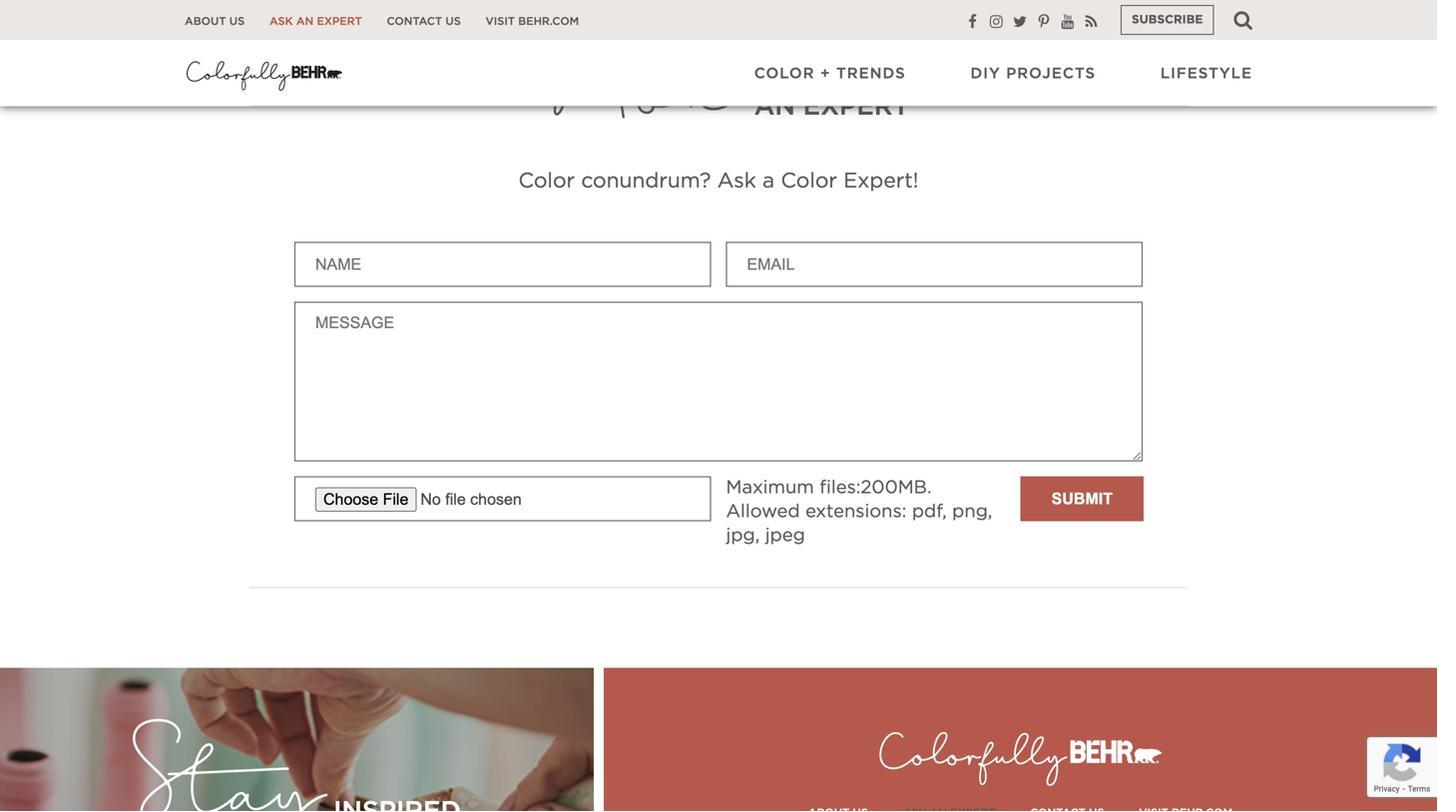 Task type: describe. For each thing, give the bounding box(es) containing it.
visit behr.com
[[486, 16, 579, 27]]

color right a
[[781, 171, 837, 192]]

diy
[[971, 66, 1001, 81]]

diy projects link
[[971, 64, 1096, 84]]

expert inside ask an expert "link"
[[317, 16, 362, 27]]

pdf,
[[912, 503, 947, 521]]

EMAIL email field
[[726, 242, 1143, 287]]

1 vertical spatial an
[[754, 94, 795, 120]]

diy projects
[[971, 66, 1096, 81]]

1 vertical spatial ask
[[717, 171, 756, 192]]

us for contact us
[[446, 16, 461, 27]]

search image
[[1234, 10, 1253, 30]]

colorfully behr image
[[185, 55, 344, 95]]

projects
[[1006, 66, 1096, 81]]

ask an expert
[[269, 16, 362, 27]]

color for color + trends
[[754, 66, 815, 81]]

color + trends
[[754, 66, 906, 81]]

a
[[763, 171, 775, 192]]

jpg,
[[726, 527, 760, 545]]

png,
[[952, 503, 993, 521]]

files:200mb.
[[820, 479, 932, 497]]

subscribe link
[[1121, 5, 1214, 35]]

maximum files:200mb. allowed extensions: pdf, png, jpg, jpeg
[[726, 479, 993, 545]]

color + trends link
[[754, 64, 906, 84]]

trends
[[836, 66, 906, 81]]



Task type: locate. For each thing, give the bounding box(es) containing it.
None submit
[[1021, 477, 1144, 522]]

0 vertical spatial expert
[[317, 16, 362, 27]]

ask inside ask an expert "link"
[[269, 16, 293, 27]]

color up name text box
[[519, 171, 575, 192]]

ask
[[269, 16, 293, 27], [717, 171, 756, 192]]

expert down trends
[[803, 94, 910, 120]]

color conundrum? ask a color expert!
[[519, 171, 919, 192]]

us
[[229, 16, 245, 27], [446, 16, 461, 27]]

1 horizontal spatial ask
[[717, 171, 756, 192]]

+
[[820, 66, 831, 81]]

contact
[[387, 16, 442, 27]]

color left +
[[754, 66, 815, 81]]

NAME text field
[[294, 242, 711, 287]]

extensions:
[[806, 503, 907, 521]]

us right contact
[[446, 16, 461, 27]]

allowed
[[726, 503, 800, 521]]

0 horizontal spatial an
[[296, 16, 314, 27]]

behr.com
[[518, 16, 579, 27]]

contact us link
[[387, 14, 461, 29]]

an up colorfully behr image
[[296, 16, 314, 27]]

us for about us
[[229, 16, 245, 27]]

expert!
[[844, 171, 919, 192]]

0 horizontal spatial ask
[[269, 16, 293, 27]]

maximum
[[726, 479, 814, 497]]

us right "about"
[[229, 16, 245, 27]]

an
[[296, 16, 314, 27], [754, 94, 795, 120]]

subscribe
[[1132, 14, 1203, 26]]

1 horizontal spatial us
[[446, 16, 461, 27]]

ask left a
[[717, 171, 756, 192]]

ask up colorfully behr image
[[269, 16, 293, 27]]

expert
[[317, 16, 362, 27], [803, 94, 910, 120]]

an down color + trends link
[[754, 94, 795, 120]]

visit behr.com link
[[486, 14, 579, 29]]

ask an expert link
[[269, 14, 362, 29]]

conundrum?
[[581, 171, 711, 192]]

an expert
[[747, 94, 910, 120]]

MESSAGE text field
[[294, 302, 1143, 462]]

0 vertical spatial ask
[[269, 16, 293, 27]]

1 horizontal spatial an
[[754, 94, 795, 120]]

an inside "link"
[[296, 16, 314, 27]]

contact us
[[387, 16, 461, 27]]

about us link
[[185, 14, 245, 29]]

color for color conundrum? ask a color expert!
[[519, 171, 575, 192]]

1 us from the left
[[229, 16, 245, 27]]

None file field
[[294, 477, 711, 522]]

visit
[[486, 16, 515, 27]]

jpeg
[[765, 527, 805, 545]]

about
[[185, 16, 226, 27]]

1 vertical spatial expert
[[803, 94, 910, 120]]

1 horizontal spatial expert
[[803, 94, 910, 120]]

color
[[754, 66, 815, 81], [519, 171, 575, 192], [781, 171, 837, 192]]

lifestyle
[[1161, 66, 1253, 81]]

0 horizontal spatial us
[[229, 16, 245, 27]]

0 horizontal spatial expert
[[317, 16, 362, 27]]

about us
[[185, 16, 245, 27]]

2 us from the left
[[446, 16, 461, 27]]

lifestyle link
[[1161, 64, 1253, 84]]

expert left contact
[[317, 16, 362, 27]]

0 vertical spatial an
[[296, 16, 314, 27]]



Task type: vqa. For each thing, say whether or not it's contained in the screenshot.
DIY Projects link
yes



